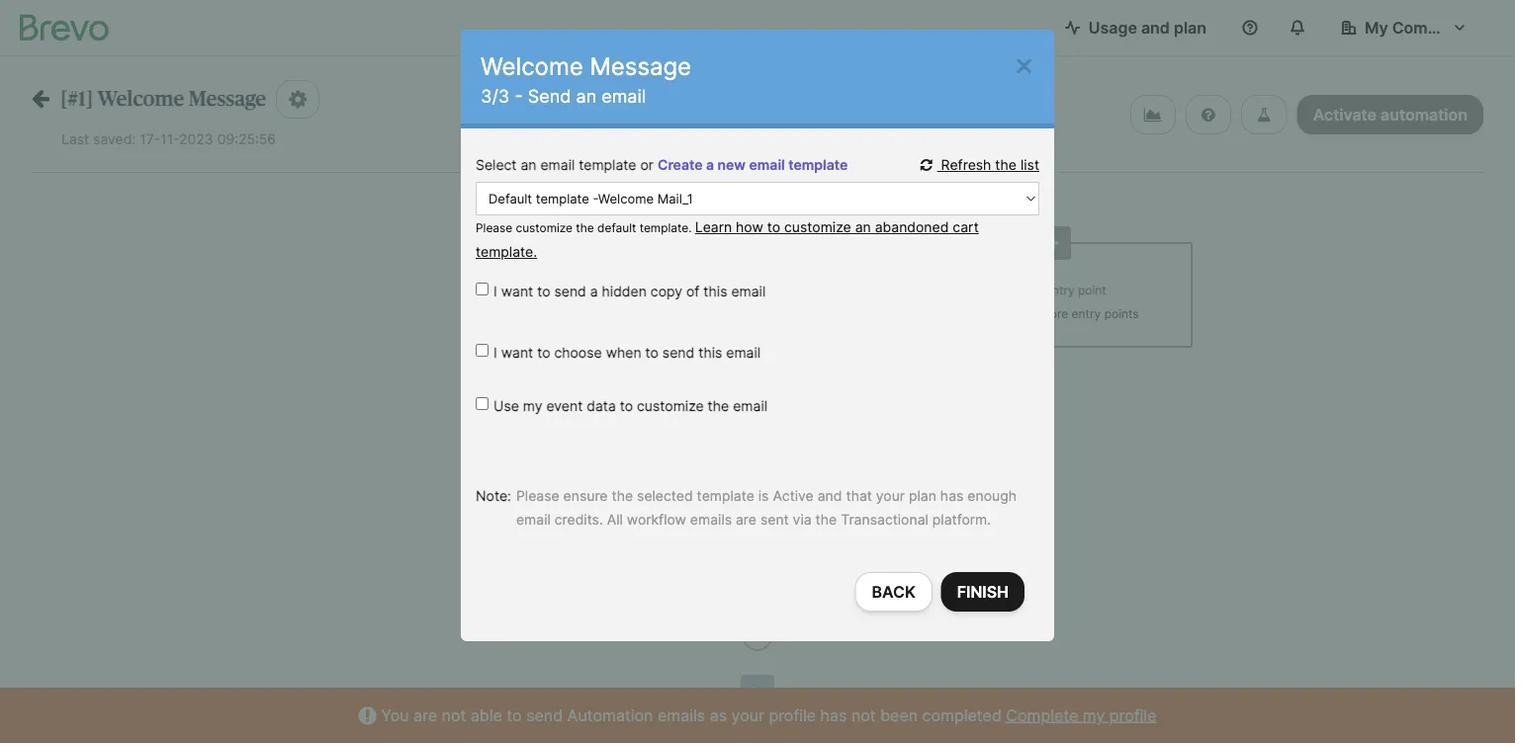 Task type: locate. For each thing, give the bounding box(es) containing it.
1 i from the top
[[494, 283, 497, 300]]

to right how
[[767, 219, 780, 236]]

want for i want to choose when to send this email
[[501, 345, 533, 361]]

send left hidden
[[554, 283, 586, 300]]

the
[[995, 157, 1017, 174], [576, 221, 594, 235], [708, 398, 729, 415], [612, 488, 633, 505], [816, 512, 837, 529]]

cart
[[953, 219, 979, 236]]

0 vertical spatial i
[[494, 283, 497, 300]]

company
[[1392, 18, 1465, 37]]

email
[[602, 85, 646, 107], [540, 157, 575, 174], [749, 157, 785, 174], [731, 283, 766, 300], [726, 345, 761, 361], [733, 398, 768, 415], [516, 512, 551, 529]]

an right add
[[1028, 283, 1042, 298]]

1 vertical spatial plan
[[909, 488, 937, 505]]

list
[[1021, 157, 1039, 174], [800, 283, 817, 298]]

0 vertical spatial list
[[1021, 157, 1039, 174]]

and
[[1141, 18, 1170, 37], [818, 488, 842, 505]]

a left hidden
[[590, 283, 598, 300]]

1 horizontal spatial welcome
[[481, 51, 583, 81]]

0 horizontal spatial my
[[523, 398, 542, 415]]

usage and plan button
[[1049, 8, 1222, 47]]

welcome up -
[[481, 51, 583, 81]]

2 i from the top
[[494, 345, 497, 361]]

customize right how
[[784, 219, 851, 236]]

template. down please customize the default template.
[[476, 244, 537, 261]]

0 vertical spatial want
[[501, 283, 533, 300]]

send right 'when'
[[663, 345, 695, 361]]

click
[[970, 307, 997, 321]]

1 vertical spatial welcome
[[98, 88, 184, 109]]

1 horizontal spatial template
[[697, 488, 755, 505]]

want for i want to send a hidden copy of this email
[[501, 283, 533, 300]]

my left profile
[[1083, 706, 1105, 725]]

form containing back
[[446, 153, 1069, 627]]

email left credits.
[[516, 512, 551, 529]]

back
[[872, 583, 916, 602]]

to right data
[[620, 398, 633, 415]]

1 horizontal spatial a
[[706, 157, 714, 174]]

customize inside the learn how to customize an abandoned cart template.
[[784, 219, 851, 236]]

more
[[1040, 307, 1068, 321]]

1 horizontal spatial template.
[[640, 221, 692, 235]]

are
[[736, 512, 757, 529]]

ensure
[[563, 488, 608, 505]]

welcome up 17-
[[98, 88, 184, 109]]

#2
[[870, 565, 884, 580]]

and left that on the right of page
[[818, 488, 842, 505]]

2 want from the top
[[501, 345, 533, 361]]

0 vertical spatial and
[[1141, 18, 1170, 37]]

refresh image
[[920, 158, 937, 172]]

to left "choose"
[[537, 345, 550, 361]]

last
[[61, 131, 89, 147]]

sent
[[761, 512, 789, 529]]

plan right usage
[[1174, 18, 1207, 37]]

customize down i want to choose when to send this email
[[637, 398, 704, 415]]

i
[[494, 283, 497, 300], [494, 345, 497, 361]]

email right select
[[540, 157, 575, 174]]

to
[[767, 219, 780, 236], [537, 283, 550, 300], [786, 283, 797, 298], [1000, 307, 1012, 321], [537, 345, 550, 361], [645, 345, 659, 361], [620, 398, 633, 415]]

2 horizontal spatial template
[[788, 157, 848, 174]]

that
[[846, 488, 872, 505]]

send
[[554, 283, 586, 300], [663, 345, 695, 361]]

an
[[576, 85, 597, 107], [521, 157, 537, 174], [855, 219, 871, 236], [1028, 283, 1042, 298]]

plan inside button
[[1174, 18, 1207, 37]]

None checkbox
[[476, 398, 489, 410]]

an right select
[[521, 157, 537, 174]]

0 horizontal spatial list
[[800, 283, 817, 298]]

0 horizontal spatial customize
[[516, 221, 573, 235]]

template left the or
[[579, 157, 636, 174]]

my inside form
[[523, 398, 542, 415]]

entry up more
[[1045, 283, 1075, 298]]

please right note: on the bottom of page
[[516, 488, 559, 505]]

0 vertical spatial my
[[523, 398, 542, 415]]

email up the or
[[602, 85, 646, 107]]

1 horizontal spatial and
[[1141, 18, 1170, 37]]

contact added to list
[[699, 283, 817, 298]]

None checkbox
[[476, 283, 489, 296], [476, 344, 489, 357], [476, 283, 489, 296], [476, 344, 489, 357]]

1 vertical spatial a
[[590, 283, 598, 300]]

saved:
[[93, 131, 136, 147]]

1 vertical spatial please
[[516, 488, 559, 505]]

a left new
[[706, 157, 714, 174]]

1 horizontal spatial my
[[1083, 706, 1105, 725]]

2 horizontal spatial customize
[[784, 219, 851, 236]]

1 vertical spatial want
[[501, 345, 533, 361]]

[#1]                             welcome message
[[60, 88, 266, 109]]

copy
[[651, 283, 682, 300]]

use
[[494, 398, 519, 415]]

0 horizontal spatial template.
[[476, 244, 537, 261]]

my
[[1365, 18, 1388, 37]]

plan left has
[[909, 488, 937, 505]]

i for i want to send a hidden copy of this email
[[494, 283, 497, 300]]

1 want from the top
[[501, 283, 533, 300]]

an right send
[[576, 85, 597, 107]]

to left add
[[1000, 307, 1012, 321]]

enough
[[968, 488, 1017, 505]]

my
[[523, 398, 542, 415], [1083, 706, 1105, 725]]

1 horizontal spatial send
[[663, 345, 695, 361]]

please down select
[[476, 221, 512, 235]]

refresh
[[941, 157, 991, 174]]

want
[[501, 283, 533, 300], [501, 345, 533, 361]]

0 horizontal spatial a
[[590, 283, 598, 300]]

0 horizontal spatial please
[[476, 221, 512, 235]]

list right refresh
[[1021, 157, 1039, 174]]

flask image
[[1257, 107, 1272, 123]]

0 vertical spatial welcome
[[481, 51, 583, 81]]

template up emails
[[697, 488, 755, 505]]

template.
[[640, 221, 692, 235], [476, 244, 537, 261]]

0 horizontal spatial plan
[[909, 488, 937, 505]]

email up is
[[733, 398, 768, 415]]

0 horizontal spatial message
[[189, 88, 266, 109]]

0 vertical spatial a
[[706, 157, 714, 174]]

1 vertical spatial my
[[1083, 706, 1105, 725]]

email inside the welcome message 3/3 - send an email
[[602, 85, 646, 107]]

this down contact
[[698, 345, 722, 361]]

default
[[597, 221, 636, 235]]

1 horizontal spatial list
[[1021, 157, 1039, 174]]

entry
[[1045, 283, 1075, 298], [1072, 307, 1101, 321]]

create
[[658, 157, 703, 174]]

entry down point
[[1072, 307, 1101, 321]]

form
[[446, 153, 1069, 627]]

1 horizontal spatial please
[[516, 488, 559, 505]]

template. left learn
[[640, 221, 692, 235]]

finish button
[[941, 573, 1025, 612]]

0 vertical spatial plan
[[1174, 18, 1207, 37]]

plan
[[1174, 18, 1207, 37], [909, 488, 937, 505]]

my for use
[[523, 398, 542, 415]]

template right new
[[788, 157, 848, 174]]

welcome
[[481, 51, 583, 81], [98, 88, 184, 109]]

1 horizontal spatial message
[[590, 51, 691, 81]]

create a new email template link
[[658, 153, 848, 177]]

1 vertical spatial i
[[494, 345, 497, 361]]

2023
[[179, 131, 213, 147]]

want down please customize the default template.
[[501, 283, 533, 300]]

1 vertical spatial list
[[800, 283, 817, 298]]

email down 'contact added to list'
[[726, 345, 761, 361]]

and right usage
[[1141, 18, 1170, 37]]

last saved: 17-11-2023 09:25:56
[[61, 131, 276, 147]]

template
[[579, 157, 636, 174], [788, 157, 848, 174], [697, 488, 755, 505]]

want up 'use' on the bottom left of the page
[[501, 345, 533, 361]]

please inside the note: please ensure the selected template is active and that your plan has enough email credits. all workflow emails are sent via the transactional platform.
[[516, 488, 559, 505]]

1 vertical spatial this
[[698, 345, 722, 361]]

[#1]                             welcome message link
[[32, 87, 266, 109]]

0 horizontal spatial and
[[818, 488, 842, 505]]

my right 'use' on the bottom left of the page
[[523, 398, 542, 415]]

1 vertical spatial and
[[818, 488, 842, 505]]

i for i want to choose when to send this email
[[494, 345, 497, 361]]

1 horizontal spatial plan
[[1174, 18, 1207, 37]]

to right added
[[786, 283, 797, 298]]

this
[[704, 283, 727, 300], [698, 345, 722, 361]]

1 vertical spatial template.
[[476, 244, 537, 261]]

template inside the note: please ensure the selected template is active and that your plan has enough email credits. all workflow emails are sent via the transactional platform.
[[697, 488, 755, 505]]

a
[[706, 157, 714, 174], [590, 283, 598, 300]]

1 vertical spatial message
[[189, 88, 266, 109]]

0 vertical spatial send
[[554, 283, 586, 300]]

list right added
[[800, 283, 817, 298]]

0 vertical spatial message
[[590, 51, 691, 81]]

my company button
[[1325, 8, 1484, 47]]

an left "abandoned"
[[855, 219, 871, 236]]

customize left default on the top of page
[[516, 221, 573, 235]]

selected
[[637, 488, 693, 505]]

09:25:56
[[217, 131, 276, 147]]

this right of
[[704, 283, 727, 300]]

emails
[[690, 512, 732, 529]]

email right new
[[749, 157, 785, 174]]

add
[[1002, 283, 1025, 298]]

to inside the learn how to customize an abandoned cart template.
[[767, 219, 780, 236]]

1 vertical spatial send
[[663, 345, 695, 361]]

an inside the welcome message 3/3 - send an email
[[576, 85, 597, 107]]

abandoned
[[875, 219, 949, 236]]

please
[[476, 221, 512, 235], [516, 488, 559, 505]]

complete
[[1006, 706, 1078, 725]]

message
[[590, 51, 691, 81], [189, 88, 266, 109]]

0 horizontal spatial template
[[579, 157, 636, 174]]

customize
[[784, 219, 851, 236], [516, 221, 573, 235], [637, 398, 704, 415]]

added
[[747, 283, 782, 298]]

× button
[[1014, 44, 1035, 82]]



Task type: vqa. For each thing, say whether or not it's contained in the screenshot.
the bottom "Email"
no



Task type: describe. For each thing, give the bounding box(es) containing it.
please customize the default template.
[[476, 221, 695, 235]]

0 vertical spatial entry
[[1045, 283, 1075, 298]]

wait
[[745, 518, 770, 532]]

welcome inside the welcome message 3/3 - send an email
[[481, 51, 583, 81]]

0 vertical spatial this
[[704, 283, 727, 300]]

i want to choose when to send this email
[[494, 345, 761, 361]]

×
[[1014, 44, 1035, 82]]

3/3
[[481, 85, 510, 107]]

has
[[940, 488, 964, 505]]

complete my profile link
[[1006, 706, 1157, 725]]

an inside add an entry point click to add more entry points
[[1028, 283, 1042, 298]]

arrow left image
[[32, 87, 49, 108]]

message inside the welcome message 3/3 - send an email
[[590, 51, 691, 81]]

question circle image
[[1202, 107, 1215, 123]]

my company
[[1365, 18, 1465, 37]]

via
[[793, 512, 812, 529]]

workflow
[[627, 512, 686, 529]]

refresh the list link
[[920, 157, 1039, 174]]

new
[[718, 157, 746, 174]]

all
[[607, 512, 623, 529]]

credits.
[[555, 512, 603, 529]]

note: please ensure the selected template is active and that your plan has enough email credits. all workflow emails are sent via the transactional platform.
[[476, 488, 1017, 529]]

how
[[736, 219, 763, 236]]

add
[[1015, 307, 1037, 321]]

0 vertical spatial template.
[[640, 221, 692, 235]]

email right of
[[731, 283, 766, 300]]

17-
[[140, 131, 160, 147]]

note:
[[476, 488, 511, 505]]

to down please customize the default template.
[[537, 283, 550, 300]]

email inside the note: please ensure the selected template is active and that your plan has enough email credits. all workflow emails are sent via the transactional platform.
[[516, 512, 551, 529]]

use my event data to customize the email
[[494, 398, 768, 415]]

11-
[[160, 131, 179, 147]]

refresh the list
[[937, 157, 1039, 174]]

choose
[[554, 345, 602, 361]]

profile
[[1110, 706, 1157, 725]]

and inside the note: please ensure the selected template is active and that your plan has enough email credits. all workflow emails are sent via the transactional platform.
[[818, 488, 842, 505]]

platform.
[[932, 512, 991, 529]]

complete my profile
[[1006, 706, 1157, 725]]

cog image
[[289, 89, 307, 110]]

to inside add an entry point click to add more entry points
[[1000, 307, 1012, 321]]

template. inside the learn how to customize an abandoned cart template.
[[476, 244, 537, 261]]

[#1]
[[60, 88, 93, 109]]

plan inside the note: please ensure the selected template is active and that your plan has enough email credits. all workflow emails are sent via the transactional platform.
[[909, 488, 937, 505]]

an inside the learn how to customize an abandoned cart template.
[[855, 219, 871, 236]]

of
[[686, 283, 700, 300]]

exclamation circle image
[[359, 709, 377, 724]]

send
[[528, 85, 571, 107]]

event
[[546, 398, 583, 415]]

or
[[640, 157, 654, 174]]

0 horizontal spatial welcome
[[98, 88, 184, 109]]

add an entry point click to add more entry points
[[970, 283, 1139, 321]]

is
[[758, 488, 769, 505]]

transactional
[[841, 512, 929, 529]]

learn how to customize an abandoned cart template. link
[[476, 219, 979, 261]]

0 horizontal spatial send
[[554, 283, 586, 300]]

back button
[[855, 573, 932, 612]]

0 vertical spatial please
[[476, 221, 512, 235]]

select
[[476, 157, 517, 174]]

contact
[[699, 283, 743, 298]]

point
[[1078, 283, 1106, 298]]

usage and plan
[[1089, 18, 1207, 37]]

finish
[[957, 583, 1009, 602]]

usage
[[1089, 18, 1137, 37]]

welcome message 3/3 - send an email
[[481, 51, 691, 107]]

list inside form
[[1021, 157, 1039, 174]]

data
[[587, 398, 616, 415]]

-
[[515, 85, 523, 107]]

i want to send a hidden copy of this email
[[494, 283, 766, 300]]

1 vertical spatial entry
[[1072, 307, 1101, 321]]

points
[[1104, 307, 1139, 321]]

to right 'when'
[[645, 345, 659, 361]]

area chart image
[[1144, 107, 1162, 123]]

select an email template or create a new email template
[[476, 157, 848, 174]]

hidden
[[602, 283, 647, 300]]

active
[[773, 488, 814, 505]]

learn how to customize an abandoned cart template.
[[476, 219, 979, 261]]

learn
[[695, 219, 732, 236]]

1 horizontal spatial customize
[[637, 398, 704, 415]]

my for complete
[[1083, 706, 1105, 725]]

your
[[876, 488, 905, 505]]

when
[[606, 345, 642, 361]]

and inside button
[[1141, 18, 1170, 37]]

none checkbox inside form
[[476, 398, 489, 410]]



